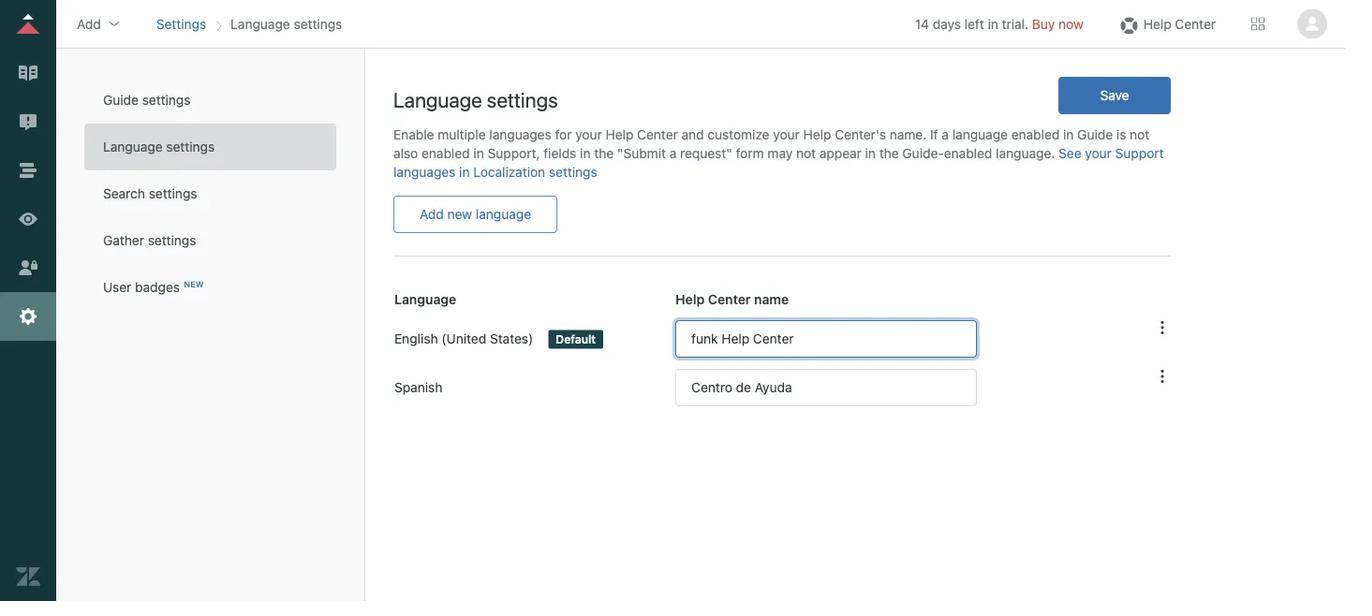 Task type: locate. For each thing, give the bounding box(es) containing it.
None text field
[[676, 321, 978, 358]]

add left settings link in the left of the page
[[77, 16, 101, 31]]

help inside button
[[1144, 16, 1172, 31]]

not right may
[[797, 146, 816, 161]]

not right is
[[1131, 127, 1150, 142]]

enabled
[[1012, 127, 1060, 142], [422, 146, 470, 161], [945, 146, 993, 161]]

0 horizontal spatial add
[[77, 16, 101, 31]]

customize design image
[[16, 207, 40, 232]]

guide left is
[[1078, 127, 1114, 142]]

add for add new language
[[420, 207, 444, 222]]

2 vertical spatial center
[[708, 292, 751, 307]]

0 horizontal spatial your
[[576, 127, 602, 142]]

language settings link
[[84, 124, 336, 171]]

1 horizontal spatial language
[[953, 127, 1008, 142]]

help center button
[[1112, 10, 1222, 38]]

in
[[988, 16, 999, 31], [1064, 127, 1075, 142], [474, 146, 484, 161], [580, 146, 591, 161], [866, 146, 876, 161], [459, 164, 470, 180]]

the left "submit
[[595, 146, 614, 161]]

2 vertical spatial language settings
[[103, 139, 215, 155]]

language up english
[[395, 292, 457, 307]]

(united
[[442, 331, 487, 347]]

languages up support,
[[490, 127, 552, 142]]

add inside popup button
[[77, 16, 101, 31]]

enabled down multiple
[[422, 146, 470, 161]]

center for help center
[[1176, 16, 1217, 31]]

help left the name
[[676, 292, 705, 307]]

1 horizontal spatial center
[[708, 292, 751, 307]]

0 vertical spatial languages
[[490, 127, 552, 142]]

new
[[184, 279, 204, 289]]

form
[[736, 146, 765, 161]]

a
[[942, 127, 949, 142], [670, 146, 677, 161]]

0 vertical spatial center
[[1176, 16, 1217, 31]]

guide
[[103, 92, 139, 108], [1078, 127, 1114, 142]]

help center name
[[676, 292, 789, 307]]

manage articles image
[[16, 61, 40, 85]]

save
[[1101, 88, 1130, 103]]

language
[[231, 16, 290, 31], [394, 87, 482, 112], [103, 139, 163, 155], [395, 292, 457, 307]]

1 vertical spatial language
[[476, 207, 532, 222]]

0 horizontal spatial guide
[[103, 92, 139, 108]]

your up may
[[774, 127, 800, 142]]

your right the for
[[576, 127, 602, 142]]

1 vertical spatial guide
[[1078, 127, 1114, 142]]

center left the name
[[708, 292, 751, 307]]

0 horizontal spatial language
[[476, 207, 532, 222]]

1 horizontal spatial add
[[420, 207, 444, 222]]

gather settings link
[[84, 217, 336, 264]]

language up multiple
[[394, 87, 482, 112]]

1 horizontal spatial languages
[[490, 127, 552, 142]]

add for add
[[77, 16, 101, 31]]

arrange content image
[[16, 158, 40, 183]]

settings link
[[156, 16, 206, 31]]

language
[[953, 127, 1008, 142], [476, 207, 532, 222]]

center up "submit
[[638, 127, 678, 142]]

a right "submit
[[670, 146, 677, 161]]

0 vertical spatial a
[[942, 127, 949, 142]]

language up search
[[103, 139, 163, 155]]

enabled left "language."
[[945, 146, 993, 161]]

not
[[1131, 127, 1150, 142], [797, 146, 816, 161]]

enabled up "language."
[[1012, 127, 1060, 142]]

0 horizontal spatial the
[[595, 146, 614, 161]]

center left zendesk products icon
[[1176, 16, 1217, 31]]

1 the from the left
[[595, 146, 614, 161]]

user
[[103, 280, 132, 295]]

1 vertical spatial center
[[638, 127, 678, 142]]

languages down also
[[394, 164, 456, 180]]

None text field
[[676, 369, 978, 407]]

navigation
[[153, 10, 346, 38]]

0 horizontal spatial a
[[670, 146, 677, 161]]

2 horizontal spatial your
[[1086, 146, 1112, 161]]

buy
[[1033, 16, 1056, 31]]

the down name.
[[880, 146, 899, 161]]

your right see
[[1086, 146, 1112, 161]]

2 horizontal spatial language settings
[[394, 87, 558, 112]]

center inside button
[[1176, 16, 1217, 31]]

language down localization
[[476, 207, 532, 222]]

1 horizontal spatial the
[[880, 146, 899, 161]]

add
[[77, 16, 101, 31], [420, 207, 444, 222]]

search
[[103, 186, 145, 202]]

help
[[1144, 16, 1172, 31], [606, 127, 634, 142], [804, 127, 832, 142], [676, 292, 705, 307]]

add left new
[[420, 207, 444, 222]]

add new language
[[420, 207, 532, 222]]

appear
[[820, 146, 862, 161]]

0 horizontal spatial not
[[797, 146, 816, 161]]

1 vertical spatial not
[[797, 146, 816, 161]]

language settings
[[231, 16, 342, 31], [394, 87, 558, 112], [103, 139, 215, 155]]

settings
[[294, 16, 342, 31], [487, 87, 558, 112], [142, 92, 191, 108], [166, 139, 215, 155], [549, 164, 598, 180], [149, 186, 197, 202], [148, 233, 196, 248]]

the
[[595, 146, 614, 161], [880, 146, 899, 161]]

language.
[[996, 146, 1056, 161]]

english
[[395, 331, 438, 347]]

center's
[[835, 127, 887, 142]]

1 horizontal spatial not
[[1131, 127, 1150, 142]]

0 vertical spatial add
[[77, 16, 101, 31]]

your
[[576, 127, 602, 142], [774, 127, 800, 142], [1086, 146, 1112, 161]]

a right if
[[942, 127, 949, 142]]

0 vertical spatial language settings
[[231, 16, 342, 31]]

name
[[755, 292, 789, 307]]

1 vertical spatial languages
[[394, 164, 456, 180]]

see your support languages in localization settings link
[[394, 146, 1165, 180]]

language right if
[[953, 127, 1008, 142]]

languages inside see your support languages in localization settings
[[394, 164, 456, 180]]

1 horizontal spatial guide
[[1078, 127, 1114, 142]]

1 horizontal spatial your
[[774, 127, 800, 142]]

1 vertical spatial a
[[670, 146, 677, 161]]

guide inside the enable multiple languages for your help center and customize your help center's name. if a language enabled in guide is not also enabled in support, fields in the "submit a request" form may not appear in the guide-enabled language.
[[1078, 127, 1114, 142]]

is
[[1117, 127, 1127, 142]]

0 horizontal spatial center
[[638, 127, 678, 142]]

search settings link
[[84, 171, 336, 217]]

0 vertical spatial language
[[953, 127, 1008, 142]]

2 horizontal spatial center
[[1176, 16, 1217, 31]]

settings image
[[16, 305, 40, 329]]

0 horizontal spatial languages
[[394, 164, 456, 180]]

14 days left in trial. buy now
[[916, 16, 1084, 31]]

user badges new
[[103, 279, 204, 295]]

languages inside the enable multiple languages for your help center and customize your help center's name. if a language enabled in guide is not also enabled in support, fields in the "submit a request" form may not appear in the guide-enabled language.
[[490, 127, 552, 142]]

now
[[1059, 16, 1084, 31]]

support
[[1116, 146, 1165, 161]]

may
[[768, 146, 793, 161]]

0 vertical spatial guide
[[103, 92, 139, 108]]

guide down add popup button
[[103, 92, 139, 108]]

1 vertical spatial add
[[420, 207, 444, 222]]

help up the save button
[[1144, 16, 1172, 31]]

see
[[1059, 146, 1082, 161]]

add inside button
[[420, 207, 444, 222]]

1 horizontal spatial language settings
[[231, 16, 342, 31]]

languages
[[490, 127, 552, 142], [394, 164, 456, 180]]

center
[[1176, 16, 1217, 31], [638, 127, 678, 142], [708, 292, 751, 307]]



Task type: describe. For each thing, give the bounding box(es) containing it.
default
[[556, 333, 596, 346]]

also
[[394, 146, 418, 161]]

0 horizontal spatial enabled
[[422, 146, 470, 161]]

support,
[[488, 146, 540, 161]]

add button
[[71, 10, 127, 38]]

1 horizontal spatial a
[[942, 127, 949, 142]]

0 vertical spatial not
[[1131, 127, 1150, 142]]

enable
[[394, 127, 434, 142]]

trial.
[[1003, 16, 1029, 31]]

user permissions image
[[16, 256, 40, 280]]

1 vertical spatial language settings
[[394, 87, 558, 112]]

center for help center name
[[708, 292, 751, 307]]

moderate content image
[[16, 110, 40, 134]]

gather
[[103, 233, 144, 248]]

1 horizontal spatial enabled
[[945, 146, 993, 161]]

badges
[[135, 280, 180, 295]]

enable multiple languages for your help center and customize your help center's name. if a language enabled in guide is not also enabled in support, fields in the "submit a request" form may not appear in the guide-enabled language.
[[394, 127, 1150, 161]]

for
[[555, 127, 572, 142]]

zendesk products image
[[1252, 17, 1265, 30]]

help center
[[1144, 16, 1217, 31]]

navigation containing settings
[[153, 10, 346, 38]]

settings
[[156, 16, 206, 31]]

0 horizontal spatial language settings
[[103, 139, 215, 155]]

multiple
[[438, 127, 486, 142]]

save button
[[1059, 77, 1172, 114]]

guide-
[[903, 146, 945, 161]]

add new language button
[[394, 196, 558, 233]]

and
[[682, 127, 704, 142]]

"submit
[[618, 146, 666, 161]]

english (united states)
[[395, 331, 534, 347]]

language inside the enable multiple languages for your help center and customize your help center's name. if a language enabled in guide is not also enabled in support, fields in the "submit a request" form may not appear in the guide-enabled language.
[[953, 127, 1008, 142]]

2 the from the left
[[880, 146, 899, 161]]

zendesk image
[[16, 565, 40, 590]]

2 horizontal spatial enabled
[[1012, 127, 1060, 142]]

guide settings link
[[84, 77, 336, 124]]

help up appear
[[804, 127, 832, 142]]

request"
[[681, 146, 733, 161]]

your inside see your support languages in localization settings
[[1086, 146, 1112, 161]]

search settings
[[103, 186, 197, 202]]

center inside the enable multiple languages for your help center and customize your help center's name. if a language enabled in guide is not also enabled in support, fields in the "submit a request" form may not appear in the guide-enabled language.
[[638, 127, 678, 142]]

in inside see your support languages in localization settings
[[459, 164, 470, 180]]

14
[[916, 16, 930, 31]]

spanish
[[395, 380, 443, 396]]

settings inside see your support languages in localization settings
[[549, 164, 598, 180]]

customize
[[708, 127, 770, 142]]

see your support languages in localization settings
[[394, 146, 1165, 180]]

fields
[[544, 146, 577, 161]]

localization
[[474, 164, 546, 180]]

language inside button
[[476, 207, 532, 222]]

days
[[933, 16, 962, 31]]

language right settings
[[231, 16, 290, 31]]

name.
[[890, 127, 927, 142]]

help up "submit
[[606, 127, 634, 142]]

guide settings
[[103, 92, 191, 108]]

gather settings
[[103, 233, 196, 248]]

new
[[448, 207, 473, 222]]

states)
[[490, 331, 534, 347]]

if
[[931, 127, 939, 142]]

left
[[965, 16, 985, 31]]



Task type: vqa. For each thing, say whether or not it's contained in the screenshot.
See your Support languages in Localization settings
yes



